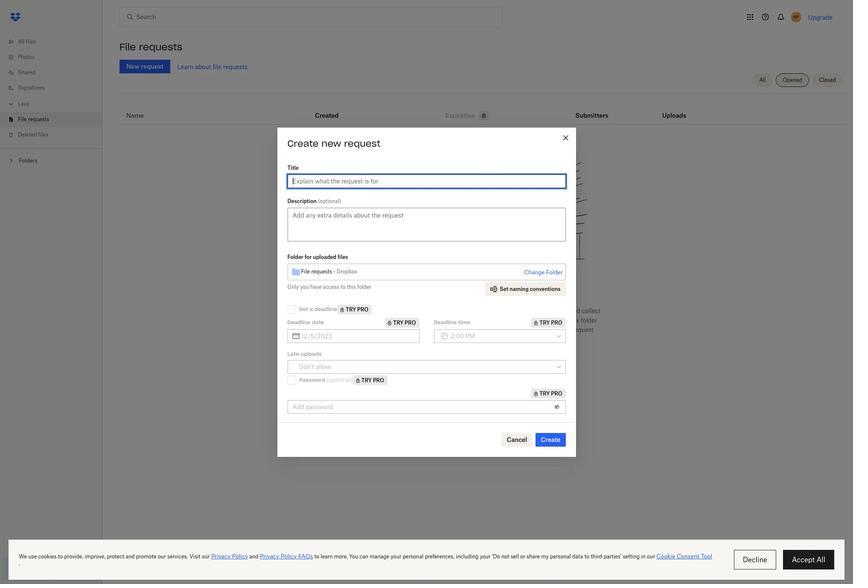 Task type: locate. For each thing, give the bounding box(es) containing it.
(
[[318, 198, 320, 204], [327, 377, 329, 383]]

requests inside create new request dialog
[[311, 269, 332, 275]]

from
[[485, 286, 509, 298], [404, 307, 417, 315]]

create
[[288, 138, 319, 149], [541, 436, 561, 443]]

access down file requests • dropbox
[[323, 284, 339, 290]]

0 horizontal spatial file requests
[[18, 116, 49, 123]]

1 vertical spatial file requests
[[18, 116, 49, 123]]

folder inside request files from anyone, whether they have a dropbox account or not, and collect them in your dropbox. files will be automatically organized into a dropbox folder you choose. your privacy is important, so those who upload to your file request cannot access your dropbox account.
[[581, 317, 597, 324]]

your down into
[[548, 326, 561, 333]]

0 vertical spatial all
[[18, 38, 24, 45]]

None text field
[[301, 332, 414, 341]]

request
[[365, 307, 389, 315]]

0 vertical spatial you
[[300, 284, 309, 290]]

deadline time
[[434, 319, 470, 326]]

create up the title
[[288, 138, 319, 149]]

76.87
[[26, 570, 37, 576]]

( right password
[[327, 377, 329, 383]]

) for password ( optional )
[[351, 377, 353, 383]]

your down so
[[472, 336, 484, 343]]

1 horizontal spatial your
[[472, 336, 484, 343]]

) for description ( optional )
[[339, 198, 341, 204]]

1 vertical spatial all
[[760, 77, 766, 83]]

folders button
[[0, 154, 102, 167]]

gb
[[54, 570, 60, 576]]

1 vertical spatial set
[[299, 306, 308, 313]]

0 horizontal spatial all
[[18, 38, 24, 45]]

file requests inside list item
[[18, 116, 49, 123]]

have inside create new request dialog
[[310, 284, 322, 290]]

folder right this
[[357, 284, 371, 290]]

of
[[45, 570, 49, 576]]

1 horizontal spatial folder
[[546, 269, 563, 276]]

requests up deleted files
[[28, 116, 49, 123]]

deadline left date
[[288, 319, 310, 326]]

folder down collect
[[581, 317, 597, 324]]

have up automatically
[[481, 307, 494, 315]]

set for set a deadline
[[299, 306, 308, 313]]

have inside request files from anyone, whether they have a dropbox account or not, and collect them in your dropbox. files will be automatically organized into a dropbox folder you choose. your privacy is important, so those who upload to your file request cannot access your dropbox account.
[[481, 307, 494, 315]]

to left this
[[341, 284, 346, 290]]

requests
[[139, 41, 183, 53], [223, 63, 248, 70], [28, 116, 49, 123], [311, 269, 332, 275]]

0 vertical spatial from
[[485, 286, 509, 298]]

set inside button
[[500, 286, 509, 292]]

0 vertical spatial access
[[323, 284, 339, 290]]

2 horizontal spatial your
[[548, 326, 561, 333]]

files right uploaded
[[338, 254, 348, 260]]

1 horizontal spatial deadline
[[434, 319, 457, 326]]

) right description on the top left
[[339, 198, 341, 204]]

1 horizontal spatial file
[[120, 41, 136, 53]]

1 vertical spatial access
[[451, 336, 470, 343]]

0 horizontal spatial create
[[288, 138, 319, 149]]

1 horizontal spatial create
[[541, 436, 561, 443]]

all files
[[18, 38, 36, 45]]

requests right about
[[223, 63, 248, 70]]

all for all
[[760, 77, 766, 83]]

signatures
[[18, 85, 44, 91]]

0 horizontal spatial have
[[310, 284, 322, 290]]

deleted files
[[18, 131, 48, 138]]

files inside deleted files link
[[38, 131, 48, 138]]

0 horizontal spatial set
[[299, 306, 308, 313]]

0 vertical spatial optional
[[320, 198, 339, 204]]

a
[[310, 306, 313, 313], [495, 307, 499, 315], [550, 317, 554, 324]]

pro
[[357, 306, 369, 313], [405, 320, 416, 326], [551, 320, 562, 326], [373, 377, 384, 384], [551, 390, 562, 397]]

a right into
[[550, 317, 554, 324]]

description
[[288, 198, 317, 204]]

file inside request files from anyone, whether they have a dropbox account or not, and collect them in your dropbox. files will be automatically organized into a dropbox folder you choose. your privacy is important, so those who upload to your file request cannot access your dropbox account.
[[562, 326, 571, 333]]

•
[[334, 269, 335, 275]]

from up dropbox.
[[404, 307, 417, 315]]

row
[[120, 97, 847, 125]]

deadline for deadline date
[[288, 319, 310, 326]]

closed button
[[813, 73, 843, 87]]

1 horizontal spatial you
[[372, 326, 382, 333]]

1 horizontal spatial request
[[573, 326, 594, 333]]

shared link
[[7, 65, 102, 80]]

dropbox
[[337, 269, 357, 275], [500, 307, 524, 315], [555, 317, 579, 324], [486, 336, 510, 343]]

request inside dialog
[[344, 138, 381, 149]]

2 vertical spatial file
[[301, 269, 310, 275]]

files
[[26, 38, 36, 45], [38, 131, 48, 138], [338, 254, 348, 260], [390, 307, 402, 315]]

access down important,
[[451, 336, 470, 343]]

0 vertical spatial file requests
[[120, 41, 183, 53]]

file requests up learn
[[120, 41, 183, 53]]

have down file requests • dropbox
[[310, 284, 322, 290]]

1 vertical spatial folder
[[581, 317, 597, 324]]

0 horizontal spatial to
[[341, 284, 346, 290]]

you
[[300, 284, 309, 290], [372, 326, 382, 333]]

dropbox down not, in the bottom right of the page
[[555, 317, 579, 324]]

files up in
[[390, 307, 402, 315]]

all left opened
[[760, 77, 766, 83]]

name
[[126, 112, 144, 119]]

0 vertical spatial )
[[339, 198, 341, 204]]

1 horizontal spatial folder
[[581, 317, 597, 324]]

files
[[433, 317, 447, 324]]

cancel button
[[502, 433, 533, 447]]

1 horizontal spatial file
[[562, 326, 571, 333]]

files up the photos
[[26, 38, 36, 45]]

only
[[288, 284, 299, 290]]

to down into
[[541, 326, 547, 333]]

try
[[346, 306, 356, 313], [393, 320, 404, 326], [540, 320, 550, 326], [362, 377, 372, 384], [540, 390, 550, 397]]

1 vertical spatial create
[[541, 436, 561, 443]]

access inside create new request dialog
[[323, 284, 339, 290]]

row containing name
[[120, 97, 847, 125]]

automatically
[[468, 317, 507, 324]]

0 horizontal spatial access
[[323, 284, 339, 290]]

requests left '•'
[[311, 269, 332, 275]]

2 deadline from the left
[[434, 319, 457, 326]]

deadline up is
[[434, 319, 457, 326]]

your
[[392, 317, 404, 324], [548, 326, 561, 333], [472, 336, 484, 343]]

1 horizontal spatial (
[[327, 377, 329, 383]]

0 vertical spatial to
[[341, 284, 346, 290]]

2
[[50, 570, 53, 576]]

all
[[18, 38, 24, 45], [760, 77, 766, 83]]

0 vertical spatial folder
[[288, 254, 303, 260]]

column header
[[576, 100, 610, 121], [662, 100, 697, 121]]

pro trial element inside row
[[475, 111, 489, 121]]

0 horizontal spatial (
[[318, 198, 320, 204]]

optional for description ( optional )
[[320, 198, 339, 204]]

file requests
[[120, 41, 183, 53], [18, 116, 49, 123]]

set left naming
[[500, 286, 509, 292]]

from for anyone,
[[404, 307, 417, 315]]

0 vertical spatial set
[[500, 286, 509, 292]]

create inside create button
[[541, 436, 561, 443]]

all up the photos
[[18, 38, 24, 45]]

1 vertical spatial (
[[327, 377, 329, 383]]

file down not, in the bottom right of the page
[[562, 326, 571, 333]]

0 horizontal spatial )
[[339, 198, 341, 204]]

request
[[344, 138, 381, 149], [573, 326, 594, 333]]

folder for uploaded files
[[288, 254, 348, 260]]

0 vertical spatial your
[[392, 317, 404, 324]]

deleted files link
[[7, 127, 102, 143]]

1 horizontal spatial column header
[[662, 100, 697, 121]]

from left naming
[[485, 286, 509, 298]]

folders
[[19, 158, 37, 164]]

deleted
[[18, 131, 37, 138]]

who
[[506, 326, 518, 333]]

request inside request files from anyone, whether they have a dropbox account or not, and collect them in your dropbox. files will be automatically organized into a dropbox folder you choose. your privacy is important, so those who upload to your file request cannot access your dropbox account.
[[573, 326, 594, 333]]

create right cancel
[[541, 436, 561, 443]]

1 horizontal spatial all
[[760, 77, 766, 83]]

Add password password field
[[293, 402, 550, 412]]

shared
[[18, 69, 35, 76]]

1 vertical spatial folder
[[546, 269, 563, 276]]

you down them
[[372, 326, 382, 333]]

file right about
[[213, 63, 222, 70]]

your up "choose."
[[392, 317, 404, 324]]

all files link
[[7, 34, 102, 50]]

try pro
[[346, 306, 369, 313], [393, 320, 416, 326], [540, 320, 562, 326], [362, 377, 384, 384], [540, 390, 562, 397]]

account.
[[512, 336, 536, 343]]

0 horizontal spatial request
[[344, 138, 381, 149]]

deadline date
[[288, 319, 324, 326]]

dropbox right '•'
[[337, 269, 357, 275]]

file requests up deleted files
[[18, 116, 49, 123]]

0 horizontal spatial you
[[300, 284, 309, 290]]

files inside request files from anyone, whether they have a dropbox account or not, and collect them in your dropbox. files will be automatically organized into a dropbox folder you choose. your privacy is important, so those who upload to your file request cannot access your dropbox account.
[[390, 307, 402, 315]]

) right password
[[351, 377, 353, 383]]

1 column header from the left
[[576, 100, 610, 121]]

0 horizontal spatial from
[[404, 307, 417, 315]]

file
[[213, 63, 222, 70], [562, 326, 571, 333]]

set up deadline date
[[299, 306, 308, 313]]

0 vertical spatial folder
[[357, 284, 371, 290]]

into
[[538, 317, 549, 324]]

a up automatically
[[495, 307, 499, 315]]

folder
[[288, 254, 303, 260], [546, 269, 563, 276]]

1 vertical spatial from
[[404, 307, 417, 315]]

set
[[500, 286, 509, 292], [299, 306, 308, 313]]

create for create
[[541, 436, 561, 443]]

1 horizontal spatial to
[[541, 326, 547, 333]]

privacy
[[421, 326, 442, 333]]

2 horizontal spatial file
[[301, 269, 310, 275]]

1 vertical spatial optional
[[329, 377, 351, 383]]

a up deadline date
[[310, 306, 313, 313]]

dropbox up 'organized'
[[500, 307, 524, 315]]

1 vertical spatial request
[[573, 326, 594, 333]]

Add any extra details about the request text field
[[288, 208, 566, 241]]

requests inside list item
[[28, 116, 49, 123]]

1 horizontal spatial )
[[351, 377, 353, 383]]

cancel
[[507, 436, 527, 443]]

0 vertical spatial file
[[213, 63, 222, 70]]

folder
[[357, 284, 371, 290], [581, 317, 597, 324]]

1 vertical spatial file
[[562, 326, 571, 333]]

collect
[[582, 307, 601, 315]]

file inside create new request dialog
[[301, 269, 310, 275]]

request down and
[[573, 326, 594, 333]]

1 deadline from the left
[[288, 319, 310, 326]]

1 vertical spatial you
[[372, 326, 382, 333]]

1 horizontal spatial access
[[451, 336, 470, 343]]

1 horizontal spatial set
[[500, 286, 509, 292]]

all inside button
[[760, 77, 766, 83]]

files for all files
[[26, 38, 36, 45]]

( right description on the top left
[[318, 198, 320, 204]]

1 horizontal spatial have
[[481, 307, 494, 315]]

you inside request files from anyone, whether they have a dropbox account or not, and collect them in your dropbox. files will be automatically organized into a dropbox folder you choose. your privacy is important, so those who upload to your file request cannot access your dropbox account.
[[372, 326, 382, 333]]

1 vertical spatial to
[[541, 326, 547, 333]]

0 vertical spatial request
[[344, 138, 381, 149]]

cannot
[[430, 336, 450, 343]]

to inside create new request dialog
[[341, 284, 346, 290]]

anyone,
[[419, 307, 440, 315]]

1 horizontal spatial from
[[485, 286, 509, 298]]

photos link
[[7, 50, 102, 65]]

folder left for
[[288, 254, 303, 260]]

1 vertical spatial file
[[18, 116, 27, 123]]

you inside create new request dialog
[[300, 284, 309, 290]]

dropbox.
[[406, 317, 432, 324]]

less image
[[7, 100, 15, 108]]

( for password
[[327, 377, 329, 383]]

request files from anyone, whether they have a dropbox account or not, and collect them in your dropbox. files will be automatically organized into a dropbox folder you choose. your privacy is important, so those who upload to your file request cannot access your dropbox account.
[[365, 307, 601, 343]]

create new request dialog
[[277, 127, 576, 457]]

set naming conventions button
[[485, 282, 566, 296]]

deadline
[[288, 319, 310, 326], [434, 319, 457, 326]]

Title text field
[[293, 177, 561, 186]]

1 vertical spatial )
[[351, 377, 353, 383]]

file requests list item
[[0, 112, 102, 127]]

0 horizontal spatial file
[[18, 116, 27, 123]]

optional right description on the top left
[[320, 198, 339, 204]]

0 horizontal spatial column header
[[576, 100, 610, 121]]

folder up conventions
[[546, 269, 563, 276]]

dropbox inside create new request dialog
[[337, 269, 357, 275]]

you right "only"
[[300, 284, 309, 290]]

1 vertical spatial your
[[548, 326, 561, 333]]

0 vertical spatial (
[[318, 198, 320, 204]]

0 horizontal spatial folder
[[357, 284, 371, 290]]

files right deleted at the left of the page
[[38, 131, 48, 138]]

optional right password
[[329, 377, 351, 383]]

date
[[312, 319, 324, 326]]

pro trial element
[[475, 111, 489, 121], [337, 305, 372, 314], [385, 318, 419, 328], [531, 318, 566, 328], [353, 375, 388, 385], [531, 389, 566, 399]]

0 vertical spatial have
[[310, 284, 322, 290]]

access
[[323, 284, 339, 290], [451, 336, 470, 343]]

request right new
[[344, 138, 381, 149]]

0 horizontal spatial deadline
[[288, 319, 310, 326]]

files for request files from anyone, whether they have a dropbox account or not, and collect them in your dropbox. files will be automatically organized into a dropbox folder you choose. your privacy is important, so those who upload to your file request cannot access your dropbox account.
[[390, 307, 402, 315]]

0 vertical spatial file
[[120, 41, 136, 53]]

change folder
[[524, 269, 563, 276]]

0 horizontal spatial a
[[310, 306, 313, 313]]

all for all files
[[18, 38, 24, 45]]

optional for password ( optional )
[[329, 377, 351, 383]]

1 vertical spatial have
[[481, 307, 494, 315]]

76.87 kb of 2 gb
[[26, 570, 60, 576]]

list
[[0, 29, 102, 149]]

files inside all files link
[[26, 38, 36, 45]]

title
[[288, 165, 299, 171]]

a inside dialog
[[310, 306, 313, 313]]

from inside request files from anyone, whether they have a dropbox account or not, and collect them in your dropbox. files will be automatically organized into a dropbox folder you choose. your privacy is important, so those who upload to your file request cannot access your dropbox account.
[[404, 307, 417, 315]]

have
[[310, 284, 322, 290], [481, 307, 494, 315]]

0 vertical spatial create
[[288, 138, 319, 149]]



Task type: vqa. For each thing, say whether or not it's contained in the screenshot.
Cell for 2nd Row from the top
no



Task type: describe. For each thing, give the bounding box(es) containing it.
naming
[[510, 286, 529, 292]]

late uploads
[[288, 351, 322, 357]]

list containing all files
[[0, 29, 102, 149]]

created
[[315, 112, 339, 119]]

them
[[369, 317, 383, 324]]

opened
[[783, 77, 802, 83]]

opened button
[[776, 73, 809, 87]]

need something from someone?
[[402, 286, 564, 298]]

folder inside create new request dialog
[[357, 284, 371, 290]]

organized
[[508, 317, 536, 324]]

upload
[[520, 326, 539, 333]]

photos
[[18, 54, 35, 60]]

from for someone?
[[485, 286, 509, 298]]

0 horizontal spatial file
[[213, 63, 222, 70]]

important,
[[450, 326, 479, 333]]

will
[[448, 317, 458, 324]]

set for set naming conventions
[[500, 286, 509, 292]]

learn
[[177, 63, 193, 70]]

uploads
[[301, 351, 322, 357]]

new
[[322, 138, 341, 149]]

only you have access to this folder
[[288, 284, 371, 290]]

those
[[489, 326, 505, 333]]

in
[[385, 317, 390, 324]]

description ( optional )
[[288, 198, 341, 204]]

upgrade
[[808, 13, 833, 21]]

less
[[18, 101, 29, 107]]

upgrade link
[[808, 13, 833, 21]]

file inside list item
[[18, 116, 27, 123]]

your
[[407, 326, 420, 333]]

file requests link
[[7, 112, 102, 127]]

2 vertical spatial your
[[472, 336, 484, 343]]

dropbox image
[[7, 9, 24, 26]]

to inside request files from anyone, whether they have a dropbox account or not, and collect them in your dropbox. files will be automatically organized into a dropbox folder you choose. your privacy is important, so those who upload to your file request cannot access your dropbox account.
[[541, 326, 547, 333]]

be
[[460, 317, 467, 324]]

so
[[481, 326, 488, 333]]

deadline for deadline time
[[434, 319, 457, 326]]

0 horizontal spatial folder
[[288, 254, 303, 260]]

files for deleted files
[[38, 131, 48, 138]]

late
[[288, 351, 299, 357]]

learn about file requests
[[177, 63, 248, 70]]

set a deadline
[[299, 306, 337, 313]]

dropbox down those
[[486, 336, 510, 343]]

kb
[[38, 570, 44, 576]]

they
[[467, 307, 479, 315]]

account
[[526, 307, 549, 315]]

requests up learn
[[139, 41, 183, 53]]

something
[[431, 286, 482, 298]]

not,
[[558, 307, 568, 315]]

create for create new request
[[288, 138, 319, 149]]

conventions
[[530, 286, 561, 292]]

2 column header from the left
[[662, 100, 697, 121]]

none text field inside create new request dialog
[[301, 332, 414, 341]]

password
[[299, 377, 325, 383]]

access inside request files from anyone, whether they have a dropbox account or not, and collect them in your dropbox. files will be automatically organized into a dropbox folder you choose. your privacy is important, so those who upload to your file request cannot access your dropbox account.
[[451, 336, 470, 343]]

need
[[402, 286, 428, 298]]

2 horizontal spatial a
[[550, 317, 554, 324]]

signatures link
[[7, 80, 102, 96]]

whether
[[442, 307, 465, 315]]

created button
[[315, 111, 339, 121]]

this
[[347, 284, 356, 290]]

file requests • dropbox
[[301, 269, 357, 275]]

create new request
[[288, 138, 381, 149]]

set naming conventions
[[500, 286, 561, 292]]

uploaded
[[313, 254, 337, 260]]

password ( optional )
[[299, 377, 353, 383]]

about
[[195, 63, 211, 70]]

for
[[305, 254, 312, 260]]

closed
[[820, 77, 836, 83]]

1 horizontal spatial file requests
[[120, 41, 183, 53]]

all button
[[753, 73, 773, 87]]

choose.
[[384, 326, 405, 333]]

someone?
[[512, 286, 564, 298]]

( for description
[[318, 198, 320, 204]]

change
[[524, 269, 545, 276]]

create button
[[536, 433, 566, 447]]

deadline
[[315, 306, 337, 313]]

is
[[443, 326, 448, 333]]

time
[[458, 319, 470, 326]]

or
[[550, 307, 556, 315]]

and
[[570, 307, 580, 315]]

folder inside button
[[546, 269, 563, 276]]

1 horizontal spatial a
[[495, 307, 499, 315]]

learn about file requests link
[[177, 63, 248, 70]]

files inside create new request dialog
[[338, 254, 348, 260]]

quota usage element
[[9, 562, 22, 576]]

0 horizontal spatial your
[[392, 317, 404, 324]]



